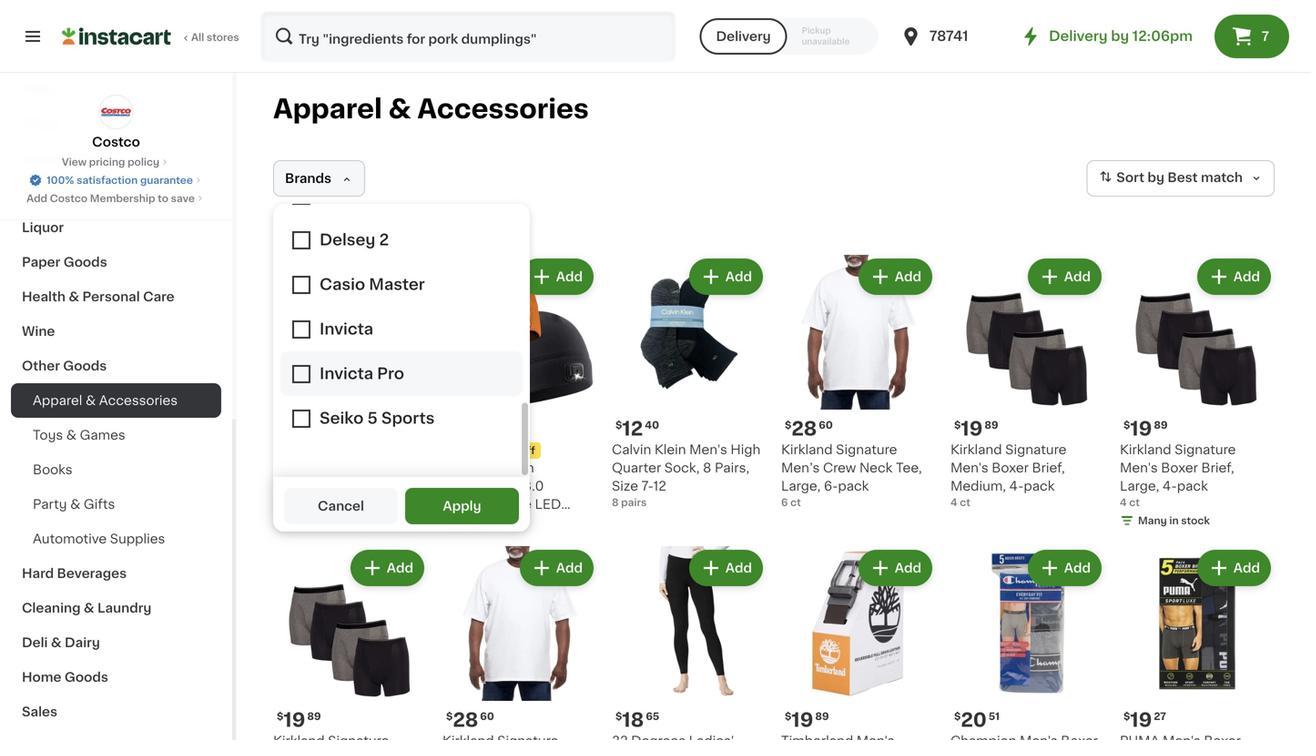 Task type: locate. For each thing, give the bounding box(es) containing it.
health
[[22, 291, 66, 303]]

signature for large,
[[1175, 444, 1236, 456]]

pack
[[838, 480, 869, 493], [1024, 480, 1055, 493], [1177, 480, 1208, 493], [558, 516, 589, 529]]

4 for medium,
[[951, 498, 958, 508]]

brief, inside the kirkland signature men's boxer brief, medium, 4-pack 4 ct
[[1032, 462, 1065, 475]]

1 horizontal spatial large,
[[1120, 480, 1160, 493]]

deli
[[22, 637, 48, 649]]

kirkland inside kirkland signature men's boxer brief, large, 4-pack 4 ct
[[1120, 444, 1172, 456]]

0 horizontal spatial 8
[[273, 498, 280, 508]]

1 4 from the left
[[951, 498, 958, 508]]

0 horizontal spatial many
[[291, 516, 320, 526]]

many
[[291, 516, 320, 526], [1138, 516, 1167, 526]]

many in stock for 16
[[291, 516, 363, 526]]

12
[[622, 419, 643, 439], [653, 480, 667, 493]]

costco down 100%
[[50, 194, 88, 204]]

0 horizontal spatial 16
[[284, 419, 305, 439]]

men's inside the kirkland signature men's boxer brief, medium, 4-pack 4 ct
[[951, 462, 989, 475]]

stock down kirkland signature men's boxer brief, large, 4-pack 4 ct
[[1182, 516, 1210, 526]]

1 horizontal spatial 4
[[1120, 498, 1127, 508]]

0 vertical spatial apparel & accessories
[[273, 96, 589, 122]]

boxer inside kirkland signature men's boxer brief, large, 4-pack 4 ct
[[1161, 462, 1198, 475]]

20
[[961, 711, 987, 730]]

1 in from the left
[[323, 516, 332, 526]]

large,
[[781, 480, 821, 493], [1120, 480, 1160, 493]]

1 horizontal spatial delivery
[[1049, 30, 1108, 43]]

0 horizontal spatial accessories
[[99, 394, 178, 407]]

rechargeable
[[443, 498, 532, 511]]

goods down dairy
[[65, 671, 108, 684]]

1 vertical spatial $ 28 60
[[446, 711, 494, 730]]

signature inside kirkland signature men's athletic sock, 8- pair, white 8 ct
[[328, 444, 389, 456]]

kirkland inside kirkland signature men's crew neck tee, large, 6-pack 6 ct
[[781, 444, 833, 456]]

beer
[[22, 187, 53, 199]]

automotive
[[33, 533, 107, 546]]

goods for other goods
[[63, 360, 107, 373]]

1 horizontal spatial 60
[[819, 420, 833, 430]]

apparel & accessories down the search field
[[273, 96, 589, 122]]

2 4- from the left
[[1163, 480, 1177, 493]]

best
[[1168, 171, 1198, 184]]

beer & cider
[[22, 187, 106, 199]]

1 horizontal spatial in
[[1170, 516, 1179, 526]]

automotive supplies link
[[11, 522, 221, 556]]

0 horizontal spatial boxer
[[992, 462, 1029, 475]]

Search field
[[262, 13, 674, 60]]

1 horizontal spatial many
[[1138, 516, 1167, 526]]

27
[[1154, 712, 1167, 722]]

apparel & accessories up games
[[33, 394, 178, 407]]

led
[[535, 498, 561, 511]]

1 vertical spatial accessories
[[99, 394, 178, 407]]

Best match Sort by field
[[1087, 160, 1275, 197]]

4- inside the kirkland signature men's boxer brief, medium, 4-pack 4 ct
[[1010, 480, 1024, 493]]

other goods
[[22, 360, 107, 373]]

0 horizontal spatial apparel
[[33, 394, 82, 407]]

1 vertical spatial 12
[[653, 480, 667, 493]]

$34.87 element
[[443, 417, 597, 441]]

2 stock from the left
[[1182, 516, 1210, 526]]

2
[[443, 516, 449, 526]]

stock down the cancel
[[334, 516, 363, 526]]

delivery inside button
[[716, 30, 771, 43]]

health & personal care
[[22, 291, 175, 303]]

3.0
[[524, 480, 544, 493]]

2 boxer from the left
[[1161, 462, 1198, 475]]

8
[[703, 462, 712, 475], [273, 498, 280, 508], [612, 498, 619, 508]]

0 vertical spatial 60
[[819, 420, 833, 430]]

pack inside the panther vision powercap 3.0 rechargeable led lighted beanie, 2-pack
[[558, 516, 589, 529]]

1 vertical spatial by
[[1148, 171, 1165, 184]]

accessories down the search field
[[417, 96, 589, 122]]

0 horizontal spatial men's
[[273, 462, 312, 475]]

apparel down other goods
[[33, 394, 82, 407]]

0 horizontal spatial 4
[[951, 498, 958, 508]]

delivery for delivery
[[716, 30, 771, 43]]

1 horizontal spatial stock
[[1182, 516, 1210, 526]]

1 horizontal spatial boxer
[[1161, 462, 1198, 475]]

books
[[33, 464, 73, 476]]

large, inside kirkland signature men's boxer brief, large, 4-pack 4 ct
[[1120, 480, 1160, 493]]

cancel
[[318, 500, 364, 513]]

0 horizontal spatial costco
[[50, 194, 88, 204]]

men's
[[273, 462, 312, 475], [781, 462, 820, 475]]

many in stock down kirkland signature men's boxer brief, large, 4-pack 4 ct
[[1138, 516, 1210, 526]]

0 vertical spatial accessories
[[417, 96, 589, 122]]

0 vertical spatial 12
[[622, 419, 643, 439]]

8 left pairs
[[612, 498, 619, 508]]

7
[[1262, 30, 1270, 43]]

2 brief, from the left
[[1202, 462, 1235, 475]]

1 horizontal spatial sock,
[[665, 462, 700, 475]]

8 left 'pairs,'
[[703, 462, 712, 475]]

many down the cancel
[[291, 516, 320, 526]]

0 horizontal spatial large,
[[781, 480, 821, 493]]

1 horizontal spatial men's
[[951, 462, 989, 475]]

6
[[781, 498, 788, 508]]

costco up view pricing policy link
[[92, 136, 140, 148]]

sock, inside calvin klein men's high quarter sock, 8 pairs, size 7-12 8 pairs
[[665, 462, 700, 475]]

& for deli & dairy link
[[51, 637, 62, 649]]

12 left 40
[[622, 419, 643, 439]]

hard beverages link
[[11, 556, 221, 591]]

service type group
[[700, 18, 879, 55]]

0 horizontal spatial in
[[323, 516, 332, 526]]

sort by
[[1117, 171, 1165, 184]]

2 large, from the left
[[1120, 480, 1160, 493]]

liquor
[[22, 221, 64, 234]]

delivery for delivery by 12:06pm
[[1049, 30, 1108, 43]]

1 horizontal spatial brief,
[[1202, 462, 1235, 475]]

1 men's from the left
[[273, 462, 312, 475]]

51
[[989, 712, 1000, 722]]

men's inside calvin klein men's high quarter sock, 8 pairs, size 7-12 8 pairs
[[690, 444, 728, 456]]

0 horizontal spatial brief,
[[1032, 462, 1065, 475]]

signature inside kirkland signature men's crew neck tee, large, 6-pack 6 ct
[[836, 444, 898, 456]]

& for toys & games link
[[66, 429, 77, 442]]

2 in from the left
[[1170, 516, 1179, 526]]

signature for tee,
[[836, 444, 898, 456]]

signature for 8-
[[328, 444, 389, 456]]

men's for 12
[[690, 444, 728, 456]]

2 ct
[[443, 516, 462, 526]]

instacart logo image
[[62, 26, 171, 47]]

pairs
[[621, 498, 647, 508]]

1 vertical spatial 28
[[453, 711, 478, 730]]

tee,
[[896, 462, 922, 475]]

calvin
[[612, 444, 651, 456]]

2 horizontal spatial 8
[[703, 462, 712, 475]]

1,
[[471, 446, 478, 456]]

1 vertical spatial goods
[[63, 360, 107, 373]]

ct inside kirkland signature men's athletic sock, 8- pair, white 8 ct
[[282, 498, 293, 508]]

4 inside the kirkland signature men's boxer brief, medium, 4-pack 4 ct
[[951, 498, 958, 508]]

floral link
[[11, 107, 221, 141]]

2 signature from the left
[[836, 444, 898, 456]]

0 horizontal spatial men's
[[690, 444, 728, 456]]

4 kirkland from the left
[[1120, 444, 1172, 456]]

by right sort on the top right of page
[[1148, 171, 1165, 184]]

product group
[[273, 255, 428, 532], [443, 255, 597, 529], [612, 255, 767, 510], [781, 255, 936, 510], [951, 255, 1106, 510], [1120, 255, 1275, 532], [273, 546, 428, 740], [443, 546, 597, 740], [612, 546, 767, 740], [781, 546, 936, 740], [951, 546, 1106, 740], [1120, 546, 1275, 740]]

16 up pair,
[[284, 419, 305, 439]]

in down kirkland signature men's boxer brief, large, 4-pack 4 ct
[[1170, 516, 1179, 526]]

goods for paper goods
[[63, 256, 107, 269]]

goods
[[63, 256, 107, 269], [63, 360, 107, 373], [65, 671, 108, 684]]

men's for 19
[[951, 462, 989, 475]]

2 horizontal spatial men's
[[1120, 462, 1158, 475]]

1 horizontal spatial $ 28 60
[[785, 419, 833, 439]]

2 many in stock from the left
[[1138, 516, 1210, 526]]

1 stock from the left
[[334, 516, 363, 526]]

automotive supplies
[[33, 533, 165, 546]]

0 vertical spatial by
[[1111, 30, 1129, 43]]

wine link
[[11, 314, 221, 349]]

1 brief, from the left
[[1032, 462, 1065, 475]]

size
[[612, 480, 638, 493]]

costco
[[92, 136, 140, 148], [50, 194, 88, 204]]

2 sock, from the left
[[665, 462, 700, 475]]

1 4- from the left
[[1010, 480, 1024, 493]]

$ inside $ 12 40
[[616, 420, 622, 430]]

many down kirkland signature men's boxer brief, large, 4-pack 4 ct
[[1138, 516, 1167, 526]]

4 inside kirkland signature men's boxer brief, large, 4-pack 4 ct
[[1120, 498, 1127, 508]]

kirkland for large,
[[1120, 444, 1172, 456]]

signature inside the kirkland signature men's boxer brief, medium, 4-pack 4 ct
[[1006, 444, 1067, 456]]

4- inside kirkland signature men's boxer brief, large, 4-pack 4 ct
[[1163, 480, 1177, 493]]

goods for home goods
[[65, 671, 108, 684]]

& for apparel & accessories link
[[86, 394, 96, 407]]

8 down pair,
[[273, 498, 280, 508]]

men's
[[690, 444, 728, 456], [951, 462, 989, 475], [1120, 462, 1158, 475]]

product group containing add
[[443, 255, 597, 529]]

in for 16
[[323, 516, 332, 526]]

gifts
[[84, 498, 115, 511]]

0 horizontal spatial 4-
[[1010, 480, 1024, 493]]

cider
[[70, 187, 106, 199]]

costco link
[[92, 95, 140, 151]]

hard
[[22, 567, 54, 580]]

sock, left 8-
[[368, 462, 403, 475]]

party
[[33, 498, 67, 511]]

cancel button
[[284, 488, 398, 525]]

1 signature from the left
[[328, 444, 389, 456]]

hard beverages
[[22, 567, 127, 580]]

1 large, from the left
[[781, 480, 821, 493]]

2 4 from the left
[[1120, 498, 1127, 508]]

& for cleaning & laundry link
[[84, 602, 94, 615]]

0 vertical spatial goods
[[63, 256, 107, 269]]

ct inside kirkland signature men's boxer brief, large, 4-pack 4 ct
[[1130, 498, 1140, 508]]

men's inside kirkland signature men's athletic sock, 8- pair, white 8 ct
[[273, 462, 312, 475]]

$ 19 89
[[954, 419, 999, 439], [1124, 419, 1168, 439], [277, 711, 321, 730], [785, 711, 829, 730]]

goods inside "link"
[[63, 256, 107, 269]]

in down the cancel
[[323, 516, 332, 526]]

0 horizontal spatial delivery
[[716, 30, 771, 43]]

men's up 6
[[781, 462, 820, 475]]

0 horizontal spatial stock
[[334, 516, 363, 526]]

16 up athletic
[[307, 420, 318, 430]]

sales
[[22, 706, 57, 719]]

1 vertical spatial apparel & accessories
[[33, 394, 178, 407]]

kirkland signature men's athletic sock, 8- pair, white 8 ct
[[273, 444, 421, 508]]

3 signature from the left
[[1006, 444, 1067, 456]]

1 horizontal spatial men's
[[781, 462, 820, 475]]

delivery by 12:06pm link
[[1020, 26, 1193, 47]]

goods right other
[[63, 360, 107, 373]]

3 kirkland from the left
[[951, 444, 1002, 456]]

boxer inside the kirkland signature men's boxer brief, medium, 4-pack 4 ct
[[992, 462, 1029, 475]]

home
[[22, 671, 61, 684]]

1 horizontal spatial apparel
[[273, 96, 382, 122]]

0 horizontal spatial by
[[1111, 30, 1129, 43]]

kirkland inside kirkland signature men's athletic sock, 8- pair, white 8 ct
[[273, 444, 325, 456]]

2 men's from the left
[[781, 462, 820, 475]]

0 vertical spatial costco
[[92, 136, 140, 148]]

neck
[[860, 462, 893, 475]]

all stores
[[191, 32, 239, 42]]

view pricing policy link
[[62, 155, 170, 169]]

all
[[191, 32, 204, 42]]

4 signature from the left
[[1175, 444, 1236, 456]]

1 horizontal spatial many in stock
[[1138, 516, 1210, 526]]

white
[[303, 480, 341, 493]]

4- for large,
[[1163, 480, 1177, 493]]

1 horizontal spatial 28
[[792, 419, 817, 439]]

0 vertical spatial 28
[[792, 419, 817, 439]]

goods up health & personal care
[[63, 256, 107, 269]]

0 horizontal spatial sock,
[[368, 462, 403, 475]]

satisfaction
[[77, 175, 138, 185]]

by for delivery
[[1111, 30, 1129, 43]]

1 sock, from the left
[[368, 462, 403, 475]]

ct inside the kirkland signature men's boxer brief, medium, 4-pack 4 ct
[[960, 498, 971, 508]]

0 horizontal spatial 60
[[480, 712, 494, 722]]

many in stock down the cancel
[[291, 516, 363, 526]]

brief,
[[1032, 462, 1065, 475], [1202, 462, 1235, 475]]

men's inside kirkland signature men's crew neck tee, large, 6-pack 6 ct
[[781, 462, 820, 475]]

by left the "12:06pm"
[[1111, 30, 1129, 43]]

1 boxer from the left
[[992, 462, 1029, 475]]

1 horizontal spatial by
[[1148, 171, 1165, 184]]

add costco membership to save
[[26, 194, 195, 204]]

brief, inside kirkland signature men's boxer brief, large, 4-pack 4 ct
[[1202, 462, 1235, 475]]

kirkland signature men's boxer brief, medium, 4-pack 4 ct
[[951, 444, 1067, 508]]

1 horizontal spatial 4-
[[1163, 480, 1177, 493]]

1 many from the left
[[291, 516, 320, 526]]

personal
[[82, 291, 140, 303]]

kirkland inside the kirkland signature men's boxer brief, medium, 4-pack 4 ct
[[951, 444, 1002, 456]]

apparel up brands 'dropdown button'
[[273, 96, 382, 122]]

12 down quarter
[[653, 480, 667, 493]]

1 horizontal spatial apparel & accessories
[[273, 96, 589, 122]]

wine
[[22, 325, 55, 338]]

60
[[819, 420, 833, 430], [480, 712, 494, 722]]

sock, down the klein
[[665, 462, 700, 475]]

0 horizontal spatial 12
[[622, 419, 643, 439]]

by inside delivery by 12:06pm link
[[1111, 30, 1129, 43]]

2 kirkland from the left
[[781, 444, 833, 456]]

off
[[520, 446, 535, 456]]

match
[[1201, 171, 1243, 184]]

100%
[[47, 175, 74, 185]]

1 horizontal spatial costco
[[92, 136, 140, 148]]

lighted
[[443, 516, 491, 529]]

0 horizontal spatial many in stock
[[291, 516, 363, 526]]

pricing
[[89, 157, 125, 167]]

kirkland for 8-
[[273, 444, 325, 456]]

ct for medium,
[[960, 498, 971, 508]]

8 inside kirkland signature men's athletic sock, 8- pair, white 8 ct
[[273, 498, 280, 508]]

ct for large,
[[1130, 498, 1140, 508]]

7 button
[[1215, 15, 1290, 58]]

men's up pair,
[[273, 462, 312, 475]]

accessories down other goods link
[[99, 394, 178, 407]]

men's for pair,
[[273, 462, 312, 475]]

$ 28 60
[[785, 419, 833, 439], [446, 711, 494, 730]]

None search field
[[260, 11, 676, 62]]

1 vertical spatial 60
[[480, 712, 494, 722]]

1 horizontal spatial 12
[[653, 480, 667, 493]]

& for health & personal care link
[[69, 291, 79, 303]]

$ 19 27
[[1124, 711, 1167, 730]]

many in stock for 19
[[1138, 516, 1210, 526]]

by inside "best match sort by" 'field'
[[1148, 171, 1165, 184]]

89
[[985, 420, 999, 430], [1154, 420, 1168, 430], [307, 712, 321, 722], [816, 712, 829, 722]]

signature inside kirkland signature men's boxer brief, large, 4-pack 4 ct
[[1175, 444, 1236, 456]]

0 horizontal spatial apparel & accessories
[[33, 394, 178, 407]]

1 many in stock from the left
[[291, 516, 363, 526]]

1 kirkland from the left
[[273, 444, 325, 456]]

many for 16
[[291, 516, 320, 526]]

floral
[[22, 117, 58, 130]]

stock for 16
[[334, 516, 363, 526]]

2 many from the left
[[1138, 516, 1167, 526]]

1 horizontal spatial 16
[[307, 420, 318, 430]]

2 vertical spatial goods
[[65, 671, 108, 684]]

78741
[[930, 30, 969, 43]]



Task type: vqa. For each thing, say whether or not it's contained in the screenshot.


Task type: describe. For each thing, give the bounding box(es) containing it.
7-
[[642, 480, 653, 493]]

delivery button
[[700, 18, 787, 55]]

stock for 19
[[1182, 516, 1210, 526]]

in for 19
[[1170, 516, 1179, 526]]

sock, inside kirkland signature men's athletic sock, 8- pair, white 8 ct
[[368, 462, 403, 475]]

high
[[731, 444, 761, 456]]

athletic
[[315, 462, 365, 475]]

pairs,
[[715, 462, 750, 475]]

12:06pm
[[1133, 30, 1193, 43]]

0 vertical spatial apparel
[[273, 96, 382, 122]]

1 vertical spatial apparel
[[33, 394, 82, 407]]

health & personal care link
[[11, 280, 221, 314]]

stores
[[207, 32, 239, 42]]

kirkland for medium,
[[951, 444, 1002, 456]]

electronics link
[[11, 141, 221, 176]]

18
[[622, 711, 644, 730]]

brief, for medium,
[[1032, 462, 1065, 475]]

product group containing 20
[[951, 546, 1106, 740]]

to
[[158, 194, 168, 204]]

product group containing 12
[[612, 255, 767, 510]]

cleaning & laundry
[[22, 602, 152, 615]]

4- for medium,
[[1010, 480, 1024, 493]]

& for the beer & cider link at the left of page
[[56, 187, 67, 199]]

$ inside the $ 20 51
[[954, 712, 961, 722]]

$ inside $ 18 65
[[616, 712, 622, 722]]

100% satisfaction guarantee button
[[28, 169, 204, 188]]

buy 1, get $10 off
[[448, 446, 535, 456]]

toys & games link
[[11, 418, 221, 453]]

apply
[[443, 500, 481, 513]]

brief, for large,
[[1202, 462, 1235, 475]]

costco logo image
[[99, 95, 133, 129]]

many for 19
[[1138, 516, 1167, 526]]

pair,
[[273, 480, 300, 493]]

1 horizontal spatial 8
[[612, 498, 619, 508]]

apply button
[[405, 488, 519, 525]]

pack inside kirkland signature men's crew neck tee, large, 6-pack 6 ct
[[838, 480, 869, 493]]

large, inside kirkland signature men's crew neck tee, large, 6-pack 6 ct
[[781, 480, 821, 493]]

view
[[62, 157, 87, 167]]

other goods link
[[11, 349, 221, 383]]

view pricing policy
[[62, 157, 159, 167]]

policy
[[128, 157, 159, 167]]

ct inside kirkland signature men's crew neck tee, large, 6-pack 6 ct
[[791, 498, 801, 508]]

add costco membership to save link
[[26, 191, 206, 206]]

baby link
[[11, 72, 221, 107]]

100% satisfaction guarantee
[[47, 175, 193, 185]]

$ inside $ 19 27
[[1124, 712, 1131, 722]]

ct for 8-
[[282, 498, 293, 508]]

save
[[171, 194, 195, 204]]

product group containing 18
[[612, 546, 767, 740]]

calvin klein men's high quarter sock, 8 pairs, size 7-12 8 pairs
[[612, 444, 761, 508]]

panther vision powercap 3.0 rechargeable led lighted beanie, 2-pack
[[443, 462, 589, 529]]

party & gifts
[[33, 498, 115, 511]]

& for party & gifts link
[[70, 498, 80, 511]]

$ 18 65
[[616, 711, 660, 730]]

0 vertical spatial $ 28 60
[[785, 419, 833, 439]]

beverages
[[57, 567, 127, 580]]

product group containing 16
[[273, 255, 428, 532]]

kirkland for tee,
[[781, 444, 833, 456]]

buy
[[448, 446, 468, 456]]

toys
[[33, 429, 63, 442]]

$ 20 51
[[954, 711, 1000, 730]]

0 horizontal spatial $ 28 60
[[446, 711, 494, 730]]

men's for large,
[[781, 462, 820, 475]]

all stores link
[[62, 11, 240, 62]]

4 for large,
[[1120, 498, 1127, 508]]

sort
[[1117, 171, 1145, 184]]

deli & dairy
[[22, 637, 100, 649]]

2-
[[545, 516, 558, 529]]

boxer for large,
[[1161, 462, 1198, 475]]

1 horizontal spatial accessories
[[417, 96, 589, 122]]

laundry
[[97, 602, 152, 615]]

games
[[80, 429, 125, 442]]

brands
[[285, 172, 332, 185]]

1 vertical spatial costco
[[50, 194, 88, 204]]

deli & dairy link
[[11, 626, 221, 660]]

0 horizontal spatial 28
[[453, 711, 478, 730]]

vision
[[496, 462, 534, 475]]

other
[[22, 360, 60, 373]]

powercap
[[443, 480, 520, 493]]

paper goods
[[22, 256, 107, 269]]

40
[[645, 420, 659, 430]]

kirkland signature men's boxer brief, large, 4-pack 4 ct
[[1120, 444, 1236, 508]]

pack inside the kirkland signature men's boxer brief, medium, 4-pack 4 ct
[[1024, 480, 1055, 493]]

supplies
[[110, 533, 165, 546]]

16 inside 16 16
[[307, 420, 318, 430]]

6-
[[824, 480, 838, 493]]

books link
[[11, 453, 221, 487]]

cleaning & laundry link
[[11, 591, 221, 626]]

men's inside kirkland signature men's boxer brief, large, 4-pack 4 ct
[[1120, 462, 1158, 475]]

home goods
[[22, 671, 108, 684]]

klein
[[655, 444, 686, 456]]

best match
[[1168, 171, 1243, 184]]

baby
[[22, 83, 56, 96]]

by for sort
[[1148, 171, 1165, 184]]

boxer for medium,
[[992, 462, 1029, 475]]

liquor link
[[11, 210, 221, 245]]

home goods link
[[11, 660, 221, 695]]

paper goods link
[[11, 245, 221, 280]]

membership
[[90, 194, 155, 204]]

panther
[[443, 462, 493, 475]]

78741 button
[[900, 11, 1010, 62]]

signature for medium,
[[1006, 444, 1067, 456]]

electronics
[[22, 152, 96, 165]]

beer & cider link
[[11, 176, 221, 210]]

pack inside kirkland signature men's boxer brief, large, 4-pack 4 ct
[[1177, 480, 1208, 493]]

guarantee
[[140, 175, 193, 185]]

$ 12 40
[[616, 419, 659, 439]]

crew
[[823, 462, 856, 475]]

cleaning
[[22, 602, 81, 615]]

12 inside calvin klein men's high quarter sock, 8 pairs, size 7-12 8 pairs
[[653, 480, 667, 493]]



